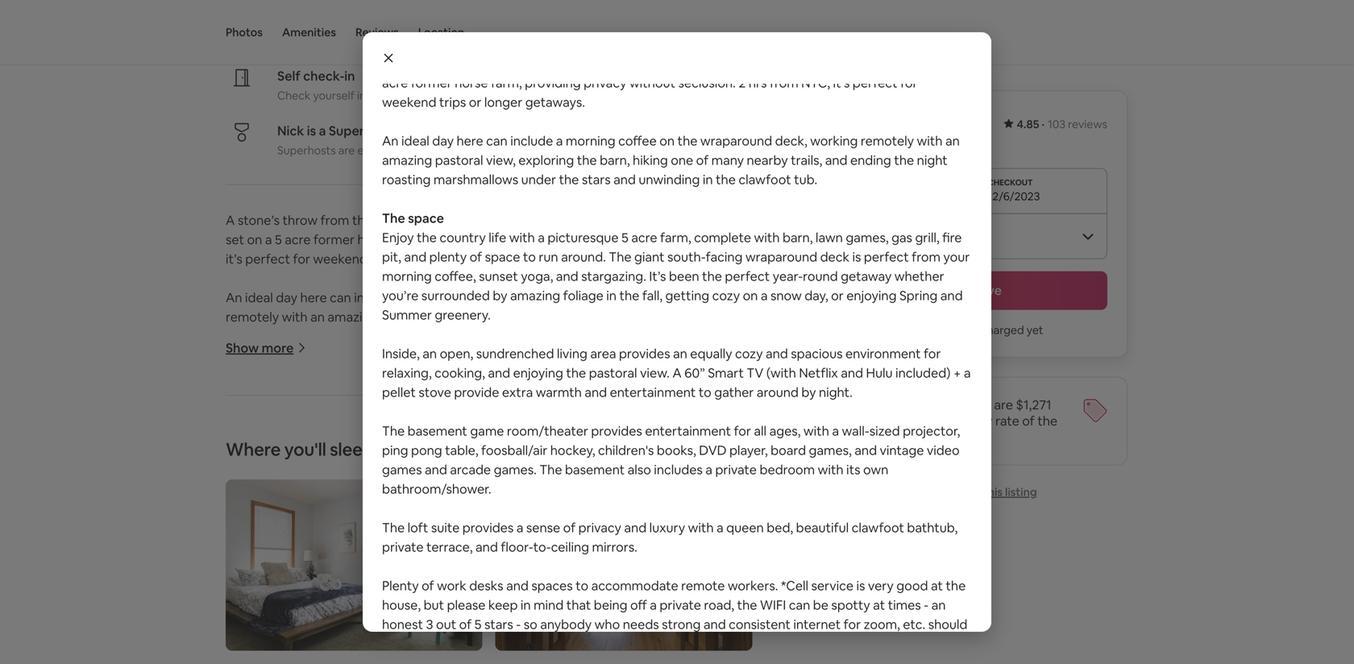 Task type: describe. For each thing, give the bounding box(es) containing it.
0 horizontal spatial cooking,
[[376, 541, 427, 557]]

you
[[912, 323, 931, 337]]

picturesque inside about this space dialog
[[548, 229, 619, 246]]

provides inside the basement game room/theater provides entertainment for all ages, with a wall-sized projector, ping pong table, foosball/air hockey, children's books, dvd player, board games, and vintage video games and arcade games. the basement also includes
[[435, 618, 486, 635]]

1 vertical spatial being
[[664, 636, 698, 652]]

1 vertical spatial it's
[[645, 444, 662, 461]]

1 vertical spatial privacy
[[486, 231, 529, 248]]

0 horizontal spatial night.
[[330, 580, 364, 596]]

1 vertical spatial exploring
[[464, 309, 520, 325]]

day inside about this space dialog
[[432, 133, 454, 149]]

0 horizontal spatial spring
[[460, 483, 498, 499]]

1 vertical spatial under
[[525, 328, 559, 345]]

foosball/air for the basement game room/theater provides entertainment for all ages, with a wall-sized projector, ping pong table, foosball/air hockey, children's books, dvd player, board games, and vintage video games and arcade games. the basement also includes
[[385, 638, 451, 654]]

0 horizontal spatial trail
[[490, 212, 513, 228]]

horse inside about this space dialog
[[455, 75, 488, 91]]

0 horizontal spatial giant
[[551, 425, 582, 441]]

hockey, for the basement game room/theater provides entertainment for all ages, with a wall-sized projector, ping pong table, foosball/air hockey, children's books, dvd player, board games, and vintage video games and arcade games. the basement also includes
[[454, 638, 499, 654]]

0 vertical spatial privacy
[[584, 75, 627, 91]]

1 vertical spatial space
[[485, 249, 520, 265]]

keep
[[488, 597, 518, 613]]

1 vertical spatial tv
[[689, 541, 706, 557]]

used*
[[701, 636, 734, 652]]

1 vertical spatial state
[[541, 212, 571, 228]]

0 horizontal spatial getting
[[226, 483, 270, 499]]

one inside about this space dialog
[[671, 152, 693, 168]]

2 inside about this space dialog
[[739, 75, 746, 91]]

dedicated workspace a room with wifi that's well-suited for working.
[[277, 13, 516, 48]]

reviews
[[355, 25, 399, 40]]

avg.
[[925, 413, 950, 429]]

0 horizontal spatial 60"
[[626, 541, 647, 557]]

0 horizontal spatial providing
[[428, 231, 484, 248]]

1 vertical spatial around.
[[478, 425, 523, 441]]

0 horizontal spatial facing
[[623, 425, 660, 441]]

0 horizontal spatial at
[[873, 597, 885, 613]]

etc.
[[903, 616, 926, 633]]

0 horizontal spatial day
[[276, 289, 297, 306]]

listing
[[1005, 485, 1037, 499]]

report this listing
[[944, 485, 1037, 499]]

parks, inside about this space dialog
[[730, 55, 766, 72]]

0 vertical spatial space
[[408, 210, 444, 227]]

south- inside about this space dialog
[[668, 249, 706, 265]]

its
[[847, 462, 861, 478]]

pong for the basement game room/theater provides entertainment for all ages, with a wall-sized projector, ping pong table, foosball/air hockey, children's books, dvd player, board games, and vintage video games and arcade games. the basement also includes a private bedroom with its own bathroom/shower.
[[411, 442, 442, 459]]

0 horizontal spatial south-
[[584, 425, 623, 441]]

entertainment down the loft suite provides a sense of privacy and luxury with a queen bed, beautiful clawfoot bathtub, private terrace, and floor-to-ceiling mirrors.
[[628, 560, 714, 577]]

limit
[[501, 636, 526, 652]]

this inside dialog
[[769, 55, 790, 72]]

self check-in check yourself in with the keypad.
[[277, 68, 454, 103]]

0 horizontal spatial ideal
[[245, 289, 273, 306]]

less
[[848, 413, 870, 429]]

exploring inside about this space dialog
[[519, 152, 574, 168]]

off
[[630, 597, 647, 613]]

0 horizontal spatial relaxing,
[[324, 541, 374, 557]]

1 vertical spatial trails,
[[226, 328, 257, 345]]

working inside about this space dialog
[[810, 133, 858, 149]]

1 horizontal spatial greenery.
[[579, 483, 635, 499]]

working.
[[472, 33, 516, 48]]

remote
[[681, 578, 725, 594]]

1 / 2
[[657, 440, 678, 455]]

the basement game room/theater provides entertainment for all ages, with a wall-sized projector, ping pong table, foosball/air hockey, children's books, dvd player, board games, and vintage video games and arcade games. the basement also includes
[[226, 618, 747, 664]]

0 horizontal spatial environment
[[226, 541, 301, 557]]

experienced,
[[357, 143, 425, 158]]

1 vertical spatial living
[[401, 522, 431, 538]]

1 vertical spatial enjoy
[[226, 405, 258, 422]]

luxury
[[649, 520, 685, 536]]

facing inside about this space dialog
[[706, 249, 743, 265]]

1 vertical spatial hulu
[[293, 560, 319, 577]]

ages, for the basement game room/theater provides entertainment for all ages, with a wall-sized projector, ping pong table, foosball/air hockey, children's books, dvd player, board games, and vintage video games and arcade games. the basement also includes
[[613, 618, 644, 635]]

charged
[[981, 323, 1024, 337]]

view, inside about this space dialog
[[486, 152, 516, 168]]

1 vertical spatial this
[[612, 212, 634, 228]]

1 vertical spatial 2
[[641, 231, 649, 248]]

3
[[426, 616, 433, 633]]

includes
[[654, 462, 703, 478]]

1 vertical spatial pellet
[[400, 560, 434, 577]]

player, for the basement game room/theater provides entertainment for all ages, with a wall-sized projector, ping pong table, foosball/air hockey, children's books, dvd player, board games, and vintage video games and arcade games. the basement also includes
[[633, 638, 672, 654]]

gather inside about this space dialog
[[714, 384, 754, 401]]

stars inside plenty of work desks and spaces to accommodate remote workers. *cell service is very good at the house, but please keep in mind that being off a private road, the wifi can be spotty at times -  an honest 3 out of 5 stars - so anybody who needs strong and consistent internet for zoom, etc. should bring a hotspot and limit the amount of devices being used*
[[484, 616, 513, 633]]

loft
[[408, 520, 428, 536]]

should
[[928, 616, 968, 633]]

all for the basement game room/theater provides entertainment for all ages, with a wall-sized projector, ping pong table, foosball/air hockey, children's books, dvd player, board games, and vintage video games and arcade games. the basement also includes
[[598, 618, 610, 635]]

total
[[848, 134, 874, 149]]

around inside about this space dialog
[[757, 384, 799, 401]]

1 vertical spatial lawn
[[659, 405, 687, 422]]

hosts.
[[491, 143, 524, 158]]

nightly
[[953, 413, 993, 429]]

environment inside about this space dialog
[[846, 345, 921, 362]]

1 vertical spatial view,
[[432, 309, 461, 325]]

valley inside about this space dialog
[[580, 55, 613, 72]]

0 horizontal spatial one
[[616, 309, 639, 325]]

1 vertical spatial gas
[[226, 425, 247, 441]]

times
[[888, 597, 921, 613]]

open, inside about this space dialog
[[440, 345, 473, 362]]

roasting inside about this space dialog
[[382, 171, 431, 188]]

suited
[[420, 33, 452, 48]]

1 horizontal spatial foliage
[[629, 463, 670, 480]]

vintage for the basement game room/theater provides entertainment for all ages, with a wall-sized projector, ping pong table, foosball/air hockey, children's books, dvd player, board games, and vintage video games and arcade games. the basement also includes a private bedroom with its own bathroom/shower.
[[880, 442, 924, 459]]

to-
[[533, 539, 551, 555]]

enjoy inside about this space dialog
[[382, 229, 414, 246]]

1 vertical spatial set
[[226, 231, 244, 248]]

1 vertical spatial smart
[[650, 541, 686, 557]]

provides inside the loft suite provides a sense of privacy and luxury with a queen bed, beautiful clawfoot bathtub, private terrace, and floor-to-ceiling mirrors.
[[463, 520, 514, 536]]

lawn inside about this space dialog
[[816, 229, 843, 246]]

1 vertical spatial hiking
[[578, 309, 614, 325]]

also for the basement game room/theater provides entertainment for all ages, with a wall-sized projector, ping pong table, foosball/air hockey, children's books, dvd player, board games, and vintage video games and arcade games. the basement also includes a private bedroom with its own bathroom/shower.
[[628, 462, 651, 478]]

summer inside about this space dialog
[[382, 307, 432, 323]]

reserve button
[[848, 271, 1108, 310]]

internet
[[794, 616, 841, 633]]

queen
[[726, 520, 764, 536]]

highly
[[428, 143, 458, 158]]

children's for the basement game room/theater provides entertainment for all ages, with a wall-sized projector, ping pong table, foosball/air hockey, children's books, dvd player, board games, and vintage video games and arcade games. the basement also includes a private bedroom with its own bathroom/shower.
[[598, 442, 654, 459]]

0 horizontal spatial netflix
[[226, 560, 265, 577]]

where you'll sleep
[[226, 438, 374, 461]]

trails, inside about this space dialog
[[791, 152, 822, 168]]

fall, inside about this space dialog
[[642, 287, 663, 304]]

also for the basement game room/theater provides entertainment for all ages, with a wall-sized projector, ping pong table, foosball/air hockey, children's books, dvd player, board games, and vintage video games and arcade games. the basement also includes
[[625, 657, 648, 664]]

very
[[868, 578, 894, 594]]

0 horizontal spatial snow
[[331, 483, 362, 499]]

you'll
[[284, 438, 326, 461]]

be inside plenty of work desks and spaces to accommodate remote workers. *cell service is very good at the house, but please keep in mind that being off a private road, the wifi can be spotty at times -  an honest 3 out of 5 stars - so anybody who needs strong and consistent internet for zoom, etc. should bring a hotspot and limit the amount of devices being used*
[[813, 597, 829, 613]]

1 vertical spatial (with
[[708, 541, 738, 557]]

1 vertical spatial hudson
[[375, 212, 421, 228]]

rate
[[996, 413, 1020, 429]]

1 vertical spatial view.
[[582, 541, 612, 557]]

amount
[[552, 636, 598, 652]]

suite
[[431, 520, 460, 536]]

you won't be charged yet
[[912, 323, 1044, 337]]

table, for the basement game room/theater provides entertainment for all ages, with a wall-sized projector, ping pong table, foosball/air hockey, children's books, dvd player, board games, and vintage video games and arcade games. the basement also includes a private bedroom with its own bathroom/shower.
[[445, 442, 478, 459]]

where
[[226, 438, 281, 461]]

needs
[[623, 616, 659, 633]]

the loft suite provides a sense of privacy and luxury with a queen bed, beautiful clawfoot bathtub, private terrace, and floor-to-ceiling mirrors.
[[382, 520, 958, 555]]

0 horizontal spatial gather
[[226, 580, 265, 596]]

wall- for the basement game room/theater provides entertainment for all ages, with a wall-sized projector, ping pong table, foosball/air hockey, children's books, dvd player, board games, and vintage video games and arcade games. the basement also includes a private bedroom with its own bathroom/shower.
[[842, 423, 870, 439]]

please
[[447, 597, 486, 613]]

0 horizontal spatial deck,
[[619, 289, 651, 306]]

1 vertical spatial inside,
[[226, 522, 263, 538]]

location
[[418, 25, 465, 40]]

reserve
[[953, 282, 1002, 299]]

1 vertical spatial run
[[456, 425, 475, 441]]

sleep
[[330, 438, 374, 461]]

1 vertical spatial a stone's throw from the hudson valley wine trail and state parks, this modern a-frame is set on a 5 acre former horse farm, providing privacy without seclusion. 2 hrs from nyc, it's perfect for weekend trips or longer getaways.
[[226, 212, 750, 267]]

yoga, inside about this space dialog
[[521, 268, 553, 285]]

a- inside about this space dialog
[[843, 55, 857, 72]]

accommodate
[[591, 578, 678, 594]]

sized for the basement game room/theater provides entertainment for all ages, with a wall-sized projector, ping pong table, foosball/air hockey, children's books, dvd player, board games, and vintage video games and arcade games. the basement also includes
[[713, 618, 744, 635]]

1 vertical spatial modern
[[637, 212, 684, 228]]

1
[[657, 440, 662, 455]]

getaway inside about this space dialog
[[841, 268, 892, 285]]

private inside plenty of work desks and spaces to accommodate remote workers. *cell service is very good at the house, but please keep in mind that being off a private road, the wifi can be spotty at times -  an honest 3 out of 5 stars - so anybody who needs strong and consistent internet for zoom, etc. should bring a hotspot and limit the amount of devices being used*
[[660, 597, 701, 613]]

player, for the basement game room/theater provides entertainment for all ages, with a wall-sized projector, ping pong table, foosball/air hockey, children's books, dvd player, board games, and vintage video games and arcade games. the basement also includes a private bedroom with its own bathroom/shower.
[[730, 442, 768, 459]]

former inside about this space dialog
[[411, 75, 452, 91]]

0 horizontal spatial trips
[[370, 251, 397, 267]]

1 vertical spatial unwinding
[[642, 328, 703, 345]]

location button
[[418, 0, 465, 64]]

sized for the basement game room/theater provides entertainment for all ages, with a wall-sized projector, ping pong table, foosball/air hockey, children's books, dvd player, board games, and vintage video games and arcade games. the basement also includes a private bedroom with its own bathroom/shower.
[[870, 423, 900, 439]]

ceiling
[[551, 539, 589, 555]]

nick is a superhost superhosts are experienced, highly rated hosts.
[[277, 122, 524, 158]]

games. for the basement game room/theater provides entertainment for all ages, with a wall-sized projector, ping pong table, foosball/air hockey, children's books, dvd player, board games, and vintage video games and arcade games. the basement also includes a private bedroom with its own bathroom/shower.
[[494, 462, 537, 478]]

plenty inside about this space dialog
[[429, 249, 467, 265]]

0 horizontal spatial it's
[[226, 251, 242, 267]]

1 vertical spatial can
[[330, 289, 351, 306]]

fire inside about this space dialog
[[942, 229, 962, 246]]

lower price.
[[848, 397, 922, 413]]

wifi
[[343, 33, 361, 48]]

been inside about this space dialog
[[669, 268, 699, 285]]

reviews
[[1068, 117, 1108, 131]]

private inside the basement game room/theater provides entertainment for all ages, with a wall-sized projector, ping pong table, foosball/air hockey, children's books, dvd player, board games, and vintage video games and arcade games. the basement also includes a private bedroom with its own bathroom/shower.
[[715, 462, 757, 478]]

floor-
[[501, 539, 533, 555]]

1 vertical spatial fire
[[277, 425, 296, 441]]

coffee, inside about this space dialog
[[435, 268, 476, 285]]

tv inside about this space dialog
[[747, 365, 764, 381]]

a inside the nick is a superhost superhosts are experienced, highly rated hosts.
[[319, 122, 326, 139]]

0 horizontal spatial whether
[[395, 463, 445, 480]]

night inside about this space dialog
[[917, 152, 948, 168]]

1 vertical spatial getaways.
[[456, 251, 516, 267]]

hudson inside about this space dialog
[[531, 55, 577, 72]]

0 horizontal spatial around
[[268, 580, 310, 596]]

of inside the loft suite provides a sense of privacy and luxury with a queen bed, beautiful clawfoot bathtub, private terrace, and floor-to-ceiling mirrors.
[[563, 520, 576, 536]]

desks
[[469, 578, 504, 594]]

living inside about this space dialog
[[557, 345, 588, 362]]

0 vertical spatial can
[[486, 133, 508, 149]]

0 horizontal spatial included)
[[322, 560, 377, 577]]

ending inside about this space dialog
[[850, 152, 891, 168]]

1 vertical spatial surrounded
[[487, 463, 556, 480]]

relaxing, inside about this space dialog
[[382, 365, 432, 381]]

bed,
[[767, 520, 793, 536]]

provide inside about this space dialog
[[454, 384, 499, 401]]

1 vertical spatial parks,
[[574, 212, 610, 228]]

anybody
[[540, 616, 592, 633]]

spaces
[[532, 578, 573, 594]]

show
[[226, 340, 259, 356]]

0 horizontal spatial country
[[283, 405, 329, 422]]

0 horizontal spatial day,
[[365, 483, 389, 499]]

103
[[1048, 117, 1066, 131]]

0 horizontal spatial being
[[594, 597, 628, 613]]

stone's inside about this space dialog
[[394, 55, 436, 72]]

hiking inside about this space dialog
[[633, 152, 668, 168]]

spotty
[[831, 597, 870, 613]]

in inside plenty of work desks and spaces to accommodate remote workers. *cell service is very good at the house, but please keep in mind that being off a private road, the wifi can be spotty at times -  an honest 3 out of 5 stars - so anybody who needs strong and consistent internet for zoom, etc. should bring a hotspot and limit the amount of devices being used*
[[521, 597, 531, 613]]

1 vertical spatial clawfoot
[[226, 347, 278, 364]]

0 horizontal spatial include
[[354, 289, 397, 306]]

1 vertical spatial ending
[[285, 328, 326, 345]]

1 vertical spatial roasting
[[385, 328, 434, 345]]

own
[[863, 462, 889, 478]]

greenery. inside about this space dialog
[[435, 307, 491, 323]]

0 horizontal spatial sundrenched
[[320, 522, 398, 538]]

0 horizontal spatial area
[[434, 522, 460, 538]]

ping for the basement game room/theater provides entertainment for all ages, with a wall-sized projector, ping pong table, foosball/air hockey, children's books, dvd player, board games, and vintage video games and arcade games. the basement also includes a private bedroom with its own bathroom/shower.
[[382, 442, 408, 459]]

view. inside about this space dialog
[[640, 365, 670, 381]]

getting inside about this space dialog
[[666, 287, 710, 304]]

with inside the loft suite provides a sense of privacy and luxury with a queen bed, beautiful clawfoot bathtub, private terrace, and floor-to-ceiling mirrors.
[[688, 520, 714, 536]]

ages, for the basement game room/theater provides entertainment for all ages, with a wall-sized projector, ping pong table, foosball/air hockey, children's books, dvd player, board games, and vintage video games and arcade games. the basement also includes a private bedroom with its own bathroom/shower.
[[770, 423, 801, 439]]

is inside the nick is a superhost superhosts are experienced, highly rated hosts.
[[307, 122, 316, 139]]

for inside dedicated workspace a room with wifi that's well-suited for working.
[[454, 33, 469, 48]]

photos button
[[226, 0, 263, 64]]

entertainment inside the basement game room/theater provides entertainment for all ages, with a wall-sized projector, ping pong table, foosball/air hockey, children's books, dvd player, board games, and vintage video games and arcade games. the basement also includes a private bedroom with its own bathroom/shower.
[[645, 423, 731, 439]]

1 vertical spatial open,
[[283, 522, 317, 538]]

0 horizontal spatial without
[[532, 231, 578, 248]]

with inside the basement game room/theater provides entertainment for all ages, with a wall-sized projector, ping pong table, foosball/air hockey, children's books, dvd player, board games, and vintage video games and arcade games. the basement also includes
[[647, 618, 673, 635]]

12/6/2023
[[988, 189, 1040, 204]]

work
[[437, 578, 467, 594]]

marshmallows inside about this space dialog
[[434, 171, 519, 188]]

well-
[[395, 33, 420, 48]]

workers.
[[728, 578, 778, 594]]

your dates are $1,271 less than the avg. nightly rate of the last 60 days.
[[848, 397, 1058, 445]]

zoom,
[[864, 616, 900, 633]]

1 vertical spatial marshmallows
[[437, 328, 522, 345]]

1 vertical spatial throw
[[283, 212, 318, 228]]

the basement game room/theater provides entertainment for all ages, with a wall-sized projector, ping pong table, foosball/air hockey, children's books, dvd player, board games, and vintage video games and arcade games. the basement also includes a private bedroom with its own bathroom/shower.
[[382, 423, 960, 497]]

report this listing button
[[918, 485, 1037, 499]]

for inside plenty of work desks and spaces to accommodate remote workers. *cell service is very good at the house, but please keep in mind that being off a private road, the wifi can be spotty at times -  an honest 3 out of 5 stars - so anybody who needs strong and consistent internet for zoom, etc. should bring a hotspot and limit the amount of devices being used*
[[844, 616, 861, 633]]

0 vertical spatial -
[[924, 597, 929, 613]]

private inside the loft suite provides a sense of privacy and luxury with a queen bed, beautiful clawfoot bathtub, private terrace, and floor-to-ceiling mirrors.
[[382, 539, 424, 555]]

$1,271
[[1016, 397, 1052, 413]]

include inside about this space dialog
[[510, 133, 553, 149]]

1 vertical spatial sunset
[[475, 444, 514, 461]]

the inside self check-in check yourself in with the keypad.
[[394, 88, 411, 103]]

yet
[[1027, 323, 1044, 337]]

mirrors.
[[592, 539, 638, 555]]

1 vertical spatial an
[[226, 289, 242, 306]]

1 horizontal spatial you're
[[448, 463, 485, 480]]

entertainment up the 1 at the left of the page
[[610, 384, 696, 401]]

included) inside about this space dialog
[[896, 365, 951, 381]]

area inside about this space dialog
[[590, 345, 616, 362]]

grill, inside about this space dialog
[[915, 229, 940, 246]]

that
[[566, 597, 591, 613]]

weekend inside about this space dialog
[[382, 94, 436, 110]]

netflix inside about this space dialog
[[799, 365, 838, 381]]

nick
[[277, 122, 304, 139]]

0 horizontal spatial horse
[[358, 231, 391, 248]]

getaways. inside about this space dialog
[[525, 94, 585, 110]]

cooking, inside about this space dialog
[[435, 365, 485, 381]]

0 horizontal spatial complete
[[538, 405, 595, 422]]

photos
[[226, 25, 263, 40]]

coffee inside about this space dialog
[[618, 133, 657, 149]]

the space
[[382, 210, 444, 227]]

before
[[876, 134, 911, 149]]

good
[[897, 578, 928, 594]]

price.
[[888, 397, 922, 413]]

0 vertical spatial at
[[931, 578, 943, 594]]

amenities button
[[282, 0, 336, 64]]

0 horizontal spatial here
[[300, 289, 327, 306]]

mind
[[534, 597, 564, 613]]

0 horizontal spatial a-
[[687, 212, 700, 228]]

sense
[[526, 520, 560, 536]]

1 vertical spatial grill,
[[249, 425, 274, 441]]

night. inside about this space dialog
[[819, 384, 853, 401]]

day, inside about this space dialog
[[805, 287, 828, 304]]

modern inside about this space dialog
[[793, 55, 840, 72]]

1 horizontal spatial fall,
[[708, 463, 729, 480]]

inside, an open, sundrenched living area provides an equally cozy and spacious environment for relaxing, cooking, and enjoying the pastoral view. a 60" smart tv (with netflix and hulu included) + a pellet stove provide extra warmth and entertainment to gather around by night. inside about this space dialog
[[382, 345, 971, 401]]

dedicated
[[277, 13, 341, 29]]

4.85 · 103 reviews
[[1017, 117, 1108, 131]]

1 vertical spatial deck
[[226, 444, 255, 461]]

0 horizontal spatial your
[[349, 444, 375, 461]]

1 vertical spatial stove
[[437, 560, 470, 577]]

1 vertical spatial an ideal day here can include a morning coffee on the wraparound deck, working remotely with an amazing pastoral view, exploring the barn, hiking one of many nearby trails, and ending the night roasting marshmallows under the stars and unwinding in the clawfoot tub.
[[226, 289, 742, 364]]



Task type: vqa. For each thing, say whether or not it's contained in the screenshot.
leftmost 'include'
yes



Task type: locate. For each thing, give the bounding box(es) containing it.
be right won't
[[965, 323, 979, 337]]

enjoy the country life with a picturesque 5 acre farm, complete with barn, lawn games, gas grill, fire pit, and plenty of space to run around. the giant south-facing wraparound deck is perfect from your morning coffee, sunset yoga, and stargazing. it's been the perfect year-round getaway whether you're surrounded by amazing foliage in the fall, getting cozy on a snow day, or enjoying spring and summer greenery.
[[382, 229, 970, 323], [226, 405, 737, 499]]

0 vertical spatial stargazing.
[[581, 268, 646, 285]]

wall- inside the basement game room/theater provides entertainment for all ages, with a wall-sized projector, ping pong table, foosball/air hockey, children's books, dvd player, board games, and vintage video games and arcade games. the basement also includes a private bedroom with its own bathroom/shower.
[[842, 423, 870, 439]]

ages, inside the basement game room/theater provides entertainment for all ages, with a wall-sized projector, ping pong table, foosball/air hockey, children's books, dvd player, board games, and vintage video games and arcade games. the basement also includes
[[613, 618, 644, 635]]

plenty down the space
[[429, 249, 467, 265]]

board
[[771, 442, 806, 459], [675, 638, 710, 654]]

1 vertical spatial area
[[434, 522, 460, 538]]

0 horizontal spatial equally
[[534, 522, 576, 538]]

fire down 12/6/2023 button
[[942, 229, 962, 246]]

vintage
[[880, 442, 924, 459], [297, 657, 341, 664]]

pong up bathroom/shower.
[[411, 442, 442, 459]]

inside,
[[382, 345, 420, 362], [226, 522, 263, 538]]

you're up bathroom/shower.
[[448, 463, 485, 480]]

0 horizontal spatial -
[[516, 616, 521, 633]]

ideal inside about this space dialog
[[401, 133, 430, 149]]

out
[[436, 616, 456, 633]]

board for the basement game room/theater provides entertainment for all ages, with a wall-sized projector, ping pong table, foosball/air hockey, children's books, dvd player, board games, and vintage video games and arcade games. the basement also includes
[[675, 638, 710, 654]]

table, up bathroom/shower.
[[445, 442, 478, 459]]

projector,
[[903, 423, 960, 439], [226, 638, 283, 654]]

0 vertical spatial whether
[[895, 268, 945, 285]]

wall- up used*
[[686, 618, 713, 635]]

perfect
[[853, 75, 898, 91], [864, 249, 909, 265], [245, 251, 290, 267], [725, 268, 770, 285], [269, 444, 314, 461], [226, 463, 271, 480]]

1 horizontal spatial tub.
[[794, 171, 818, 188]]

throw down superhosts at left top
[[283, 212, 318, 228]]

unwinding inside about this space dialog
[[639, 171, 700, 188]]

coffee, up bathroom/shower.
[[431, 444, 472, 461]]

sized down lower price.
[[870, 423, 900, 439]]

0 vertical spatial picturesque
[[548, 229, 619, 246]]

all for the basement game room/theater provides entertainment for all ages, with a wall-sized projector, ping pong table, foosball/air hockey, children's books, dvd player, board games, and vintage video games and arcade games. the basement also includes a private bedroom with its own bathroom/shower.
[[754, 423, 767, 439]]

remotely inside about this space dialog
[[861, 133, 914, 149]]

0 horizontal spatial hockey,
[[454, 638, 499, 654]]

fire left the sleep
[[277, 425, 296, 441]]

the
[[509, 55, 529, 72], [394, 88, 411, 103], [678, 133, 698, 149], [577, 152, 597, 168], [894, 152, 914, 168], [559, 171, 579, 188], [716, 171, 736, 188], [352, 212, 372, 228], [417, 229, 437, 246], [702, 268, 722, 285], [620, 287, 640, 304], [521, 289, 541, 306], [522, 309, 543, 325], [329, 328, 349, 345], [562, 328, 582, 345], [719, 328, 739, 345], [566, 365, 586, 381], [260, 405, 280, 422], [903, 413, 923, 429], [1038, 413, 1058, 429], [698, 444, 718, 461], [685, 463, 705, 480], [508, 541, 528, 557], [946, 578, 966, 594], [737, 597, 757, 613], [529, 636, 549, 652]]

view. up the 1 at the left of the page
[[640, 365, 670, 381]]

dvd up the includes
[[699, 442, 727, 459]]

all up amount
[[598, 618, 610, 635]]

sized
[[870, 423, 900, 439], [713, 618, 744, 635]]

at right good
[[931, 578, 943, 594]]

giant inside about this space dialog
[[634, 249, 665, 265]]

an left highly
[[382, 133, 399, 149]]

view. up the accommodate
[[582, 541, 612, 557]]

also left the includes
[[628, 462, 651, 478]]

0 horizontal spatial an
[[226, 289, 242, 306]]

superhost
[[329, 122, 391, 139]]

be up the internet
[[813, 597, 829, 613]]

clawfoot inside the loft suite provides a sense of privacy and luxury with a queen bed, beautiful clawfoot bathtub, private terrace, and floor-to-ceiling mirrors.
[[852, 520, 904, 536]]

plenty of work desks and spaces to accommodate remote workers. *cell service is very good at the house, but please keep in mind that being off a private road, the wifi can be spotty at times -  an honest 3 out of 5 stars - so anybody who needs strong and consistent internet for zoom, etc. should bring a hotspot and limit the amount of devices being used*
[[382, 578, 968, 652]]

fire
[[942, 229, 962, 246], [277, 425, 296, 441]]

privacy inside the loft suite provides a sense of privacy and luxury with a queen bed, beautiful clawfoot bathtub, private terrace, and floor-to-ceiling mirrors.
[[579, 520, 621, 536]]

throw down suited
[[439, 55, 474, 72]]

at
[[931, 578, 943, 594], [873, 597, 885, 613]]

around
[[757, 384, 799, 401], [268, 580, 310, 596]]

so
[[524, 616, 537, 633]]

projector, inside the basement game room/theater provides entertainment for all ages, with a wall-sized projector, ping pong table, foosball/air hockey, children's books, dvd player, board games, and vintage video games and arcade games. the basement also includes
[[226, 638, 283, 654]]

books, for the basement game room/theater provides entertainment for all ages, with a wall-sized projector, ping pong table, foosball/air hockey, children's books, dvd player, board games, and vintage video games and arcade games. the basement also includes a private bedroom with its own bathroom/shower.
[[657, 442, 696, 459]]

snow inside about this space dialog
[[771, 287, 802, 304]]

0 vertical spatial spring
[[900, 287, 938, 304]]

video for the basement game room/theater provides entertainment for all ages, with a wall-sized projector, ping pong table, foosball/air hockey, children's books, dvd player, board games, and vintage video games and arcade games. the basement also includes a private bedroom with its own bathroom/shower.
[[927, 442, 960, 459]]

the
[[382, 210, 405, 227], [609, 249, 632, 265], [382, 423, 405, 439], [526, 425, 549, 441], [540, 462, 562, 478], [382, 520, 405, 536], [226, 618, 248, 635], [537, 657, 559, 664]]

-
[[924, 597, 929, 613], [516, 616, 521, 633]]

weekend
[[382, 94, 436, 110], [313, 251, 367, 267]]

spacious inside about this space dialog
[[791, 345, 843, 362]]

1 horizontal spatial tv
[[747, 365, 764, 381]]

- left so
[[516, 616, 521, 633]]

board down 'strong'
[[675, 638, 710, 654]]

1 vertical spatial wall-
[[686, 618, 713, 635]]

arcade down hotspot
[[447, 657, 488, 664]]

0 horizontal spatial table,
[[349, 638, 382, 654]]

games up bathroom/shower.
[[382, 462, 422, 478]]

1 horizontal spatial hiking
[[633, 152, 668, 168]]

longer inside about this space dialog
[[484, 94, 523, 110]]

here up show more "button"
[[300, 289, 327, 306]]

whether inside about this space dialog
[[895, 268, 945, 285]]

grill, down 12/6/2023 button
[[915, 229, 940, 246]]

1 horizontal spatial children's
[[598, 442, 654, 459]]

1 vertical spatial included)
[[322, 560, 377, 577]]

hrs inside about this space dialog
[[749, 75, 767, 91]]

0 vertical spatial year-
[[773, 268, 803, 285]]

+ up the plenty
[[380, 560, 388, 577]]

hulu
[[866, 365, 893, 381], [293, 560, 319, 577]]

hulu inside about this space dialog
[[866, 365, 893, 381]]

1 horizontal spatial board
[[771, 442, 806, 459]]

acre
[[382, 75, 408, 91], [631, 229, 657, 246], [285, 231, 311, 248], [475, 405, 501, 422]]

ages, up bedroom
[[770, 423, 801, 439]]

without inside about this space dialog
[[630, 75, 676, 91]]

can inside plenty of work desks and spaces to accommodate remote workers. *cell service is very good at the house, but please keep in mind that being off a private road, the wifi can be spotty at times -  an honest 3 out of 5 stars - so anybody who needs strong and consistent internet for zoom, etc. should bring a hotspot and limit the amount of devices being used*
[[789, 597, 810, 613]]

pong left bring
[[315, 638, 346, 654]]

you're
[[382, 287, 419, 304], [448, 463, 485, 480]]

0 vertical spatial run
[[539, 249, 558, 265]]

entertainment up 1 / 2
[[645, 423, 731, 439]]

0 vertical spatial inside,
[[382, 345, 420, 362]]

honest
[[382, 616, 423, 633]]

1 horizontal spatial night
[[917, 152, 948, 168]]

0 horizontal spatial parks,
[[574, 212, 610, 228]]

0 vertical spatial ages,
[[770, 423, 801, 439]]

day
[[432, 133, 454, 149], [276, 289, 297, 306]]

0 horizontal spatial be
[[813, 597, 829, 613]]

0 vertical spatial provide
[[454, 384, 499, 401]]

where you'll sleep region
[[219, 434, 759, 664]]

with inside dedicated workspace a room with wifi that's well-suited for working.
[[318, 33, 341, 48]]

private down loft
[[382, 539, 424, 555]]

horse down the space
[[358, 231, 391, 248]]

view.
[[640, 365, 670, 381], [582, 541, 612, 557]]

·
[[1042, 117, 1045, 131]]

can
[[486, 133, 508, 149], [330, 289, 351, 306], [789, 597, 810, 613]]

self
[[277, 68, 300, 84]]

children's for the basement game room/theater provides entertainment for all ages, with a wall-sized projector, ping pong table, foosball/air hockey, children's books, dvd player, board games, and vintage video games and arcade games. the basement also includes
[[502, 638, 558, 654]]

games,
[[846, 229, 889, 246], [690, 405, 732, 422], [809, 442, 852, 459], [226, 657, 269, 664]]

longer
[[484, 94, 523, 110], [415, 251, 454, 267]]

room/theater for the basement game room/theater provides entertainment for all ages, with a wall-sized projector, ping pong table, foosball/air hockey, children's books, dvd player, board games, and vintage video games and arcade games. the basement also includes a private bedroom with its own bathroom/shower.
[[507, 423, 588, 439]]

country inside about this space dialog
[[440, 229, 486, 246]]

throw inside about this space dialog
[[439, 55, 474, 72]]

1 vertical spatial year-
[[273, 463, 304, 480]]

1 vertical spatial books,
[[561, 638, 600, 654]]

60" inside about this space dialog
[[685, 365, 705, 381]]

pit, down the space
[[382, 249, 401, 265]]

1 horizontal spatial books,
[[657, 442, 696, 459]]

for inside the basement game room/theater provides entertainment for all ages, with a wall-sized projector, ping pong table, foosball/air hockey, children's books, dvd player, board games, and vintage video games and arcade games. the basement also includes a private bedroom with its own bathroom/shower.
[[734, 423, 751, 439]]

be
[[965, 323, 979, 337], [813, 597, 829, 613]]

0 vertical spatial gas
[[892, 229, 913, 246]]

arcade for the basement game room/theater provides entertainment for all ages, with a wall-sized projector, ping pong table, foosball/air hockey, children's books, dvd player, board games, and vintage video games and arcade games. the basement also includes
[[447, 657, 488, 664]]

arcade for the basement game room/theater provides entertainment for all ages, with a wall-sized projector, ping pong table, foosball/air hockey, children's books, dvd player, board games, and vintage video games and arcade games. the basement also includes a private bedroom with its own bathroom/shower.
[[450, 462, 491, 478]]

60
[[872, 429, 887, 445]]

trips up highly
[[439, 94, 466, 110]]

player, down needs
[[633, 638, 672, 654]]

2 vertical spatial space
[[402, 425, 437, 441]]

providing inside about this space dialog
[[525, 75, 581, 91]]

0 vertical spatial life
[[489, 229, 506, 246]]

than
[[873, 413, 900, 429]]

video for the basement game room/theater provides entertainment for all ages, with a wall-sized projector, ping pong table, foosball/air hockey, children's books, dvd player, board games, and vintage video games and arcade games. the basement also includes
[[344, 657, 377, 664]]

a inside the basement game room/theater provides entertainment for all ages, with a wall-sized projector, ping pong table, foosball/air hockey, children's books, dvd player, board games, and vintage video games and arcade games. the basement also includes
[[676, 618, 683, 635]]

1 vertical spatial table,
[[349, 638, 382, 654]]

0 vertical spatial gather
[[714, 384, 754, 401]]

view,
[[486, 152, 516, 168], [432, 309, 461, 325]]

keypad.
[[414, 88, 454, 103]]

you're down the space
[[382, 287, 419, 304]]

deck inside about this space dialog
[[820, 249, 850, 265]]

0 vertical spatial stone's
[[394, 55, 436, 72]]

0 vertical spatial smart
[[708, 365, 744, 381]]

entertainment
[[610, 384, 696, 401], [645, 423, 731, 439], [628, 560, 714, 577], [489, 618, 575, 635]]

0 vertical spatial dvd
[[699, 442, 727, 459]]

1 vertical spatial stone's
[[238, 212, 280, 228]]

frame inside about this space dialog
[[857, 55, 892, 72]]

1 horizontal spatial foosball/air
[[481, 442, 548, 459]]

provides
[[619, 345, 670, 362], [591, 423, 642, 439], [463, 520, 514, 536], [463, 522, 514, 538], [435, 618, 486, 635]]

all up bedroom
[[754, 423, 767, 439]]

ping inside the basement game room/theater provides entertainment for all ages, with a wall-sized projector, ping pong table, foosball/air hockey, children's books, dvd player, board games, and vintage video games and arcade games. the basement also includes
[[286, 638, 312, 654]]

board for the basement game room/theater provides entertainment for all ages, with a wall-sized projector, ping pong table, foosball/air hockey, children's books, dvd player, board games, and vintage video games and arcade games. the basement also includes a private bedroom with its own bathroom/shower.
[[771, 442, 806, 459]]

1 vertical spatial provide
[[472, 560, 518, 577]]

0 horizontal spatial tub.
[[281, 347, 305, 364]]

sunset inside about this space dialog
[[479, 268, 518, 285]]

private up 'strong'
[[660, 597, 701, 613]]

spring up terrace,
[[460, 483, 498, 499]]

country up you'll
[[283, 405, 329, 422]]

day up more
[[276, 289, 297, 306]]

days.
[[890, 429, 920, 445]]

cooking,
[[435, 365, 485, 381], [376, 541, 427, 557]]

children's down so
[[502, 638, 558, 654]]

an inside plenty of work desks and spaces to accommodate remote workers. *cell service is very good at the house, but please keep in mind that being off a private road, the wifi can be spotty at times -  an honest 3 out of 5 stars - so anybody who needs strong and consistent internet for zoom, etc. should bring a hotspot and limit the amount of devices being used*
[[932, 597, 946, 613]]

0 vertical spatial (with
[[767, 365, 796, 381]]

game inside the basement game room/theater provides entertainment for all ages, with a wall-sized projector, ping pong table, foosball/air hockey, children's books, dvd player, board games, and vintage video games and arcade games. the basement also includes a private bedroom with its own bathroom/shower.
[[470, 423, 504, 439]]

privacy
[[584, 75, 627, 91], [486, 231, 529, 248], [579, 520, 621, 536]]

0 vertical spatial enjoy
[[382, 229, 414, 246]]

whether up bathroom/shower.
[[395, 463, 445, 480]]

pong inside the basement game room/theater provides entertainment for all ages, with a wall-sized projector, ping pong table, foosball/air hockey, children's books, dvd player, board games, and vintage video games and arcade games. the basement also includes a private bedroom with its own bathroom/shower.
[[411, 442, 442, 459]]

grill, left you'll
[[249, 425, 274, 441]]

strong
[[662, 616, 701, 633]]

board up bedroom
[[771, 442, 806, 459]]

consistent
[[729, 616, 791, 633]]

player, inside the basement game room/theater provides entertainment for all ages, with a wall-sized projector, ping pong table, foosball/air hockey, children's books, dvd player, board games, and vintage video games and arcade games. the basement also includes a private bedroom with its own bathroom/shower.
[[730, 442, 768, 459]]

it's
[[649, 268, 666, 285], [645, 444, 662, 461]]

about this space dialog
[[363, 4, 992, 664]]

enjoy down the space
[[382, 229, 414, 246]]

dvd for the basement game room/theater provides entertainment for all ages, with a wall-sized projector, ping pong table, foosball/air hockey, children's books, dvd player, board games, and vintage video games and arcade games. the basement also includes
[[603, 638, 631, 654]]

with inside self check-in check yourself in with the keypad.
[[368, 88, 391, 103]]

1 vertical spatial been
[[665, 444, 695, 461]]

surrounded
[[421, 287, 490, 304], [487, 463, 556, 480]]

smart inside about this space dialog
[[708, 365, 744, 381]]

trips down the space
[[370, 251, 397, 267]]

0 vertical spatial tub.
[[794, 171, 818, 188]]

are down superhost
[[338, 143, 355, 158]]

games. down limit on the bottom of the page
[[491, 657, 534, 664]]

games inside the basement game room/theater provides entertainment for all ages, with a wall-sized projector, ping pong table, foosball/air hockey, children's books, dvd player, board games, and vintage video games and arcade games. the basement also includes a private bedroom with its own bathroom/shower.
[[382, 462, 422, 478]]

1 horizontal spatial deck,
[[775, 133, 808, 149]]

for inside the basement game room/theater provides entertainment for all ages, with a wall-sized projector, ping pong table, foosball/air hockey, children's books, dvd player, board games, and vintage video games and arcade games. the basement also includes
[[578, 618, 595, 635]]

whether up you
[[895, 268, 945, 285]]

games. up sense
[[494, 462, 537, 478]]

smart
[[708, 365, 744, 381], [650, 541, 686, 557]]

games for the basement game room/theater provides entertainment for all ages, with a wall-sized projector, ping pong table, foosball/air hockey, children's books, dvd player, board games, and vintage video games and arcade games. the basement also includes
[[379, 657, 419, 664]]

children's left the 1 at the left of the page
[[598, 442, 654, 459]]

an up 'show' at the bottom left of the page
[[226, 289, 242, 306]]

foosball/air for the basement game room/theater provides entertainment for all ages, with a wall-sized projector, ping pong table, foosball/air hockey, children's books, dvd player, board games, and vintage video games and arcade games. the basement also includes a private bedroom with its own bathroom/shower.
[[481, 442, 548, 459]]

books, down anybody
[[561, 638, 600, 654]]

0 vertical spatial facing
[[706, 249, 743, 265]]

pong inside the basement game room/theater provides entertainment for all ages, with a wall-sized projector, ping pong table, foosball/air hockey, children's books, dvd player, board games, and vintage video games and arcade games. the basement also includes
[[315, 638, 346, 654]]

night. up less
[[819, 384, 853, 401]]

ages, up devices
[[613, 618, 644, 635]]

pit, left the sleep
[[299, 425, 318, 441]]

the loft bedroom offers privacy via a pair of french doors - look at all that light! image
[[496, 480, 752, 651], [496, 480, 752, 651]]

games down bring
[[379, 657, 419, 664]]

0 horizontal spatial player,
[[633, 638, 672, 654]]

sized up used*
[[713, 618, 744, 635]]

south-
[[668, 249, 706, 265], [584, 425, 623, 441]]

private left bedroom
[[715, 462, 757, 478]]

ideal up show more
[[245, 289, 273, 306]]

1 horizontal spatial room/theater
[[507, 423, 588, 439]]

0 vertical spatial set
[[907, 55, 925, 72]]

0 vertical spatial tv
[[747, 365, 764, 381]]

arcade
[[450, 462, 491, 478], [447, 657, 488, 664]]

it's inside about this space dialog
[[833, 75, 850, 91]]

1 horizontal spatial country
[[440, 229, 486, 246]]

0 horizontal spatial seclusion.
[[581, 231, 639, 248]]

life
[[489, 229, 506, 246], [332, 405, 350, 422]]

foosball/air
[[481, 442, 548, 459], [385, 638, 451, 654]]

under inside about this space dialog
[[521, 171, 556, 188]]

bedroom
[[760, 462, 815, 478]]

0 vertical spatial modern
[[793, 55, 840, 72]]

ages, inside the basement game room/theater provides entertainment for all ages, with a wall-sized projector, ping pong table, foosball/air hockey, children's books, dvd player, board games, and vintage video games and arcade games. the basement also includes a private bedroom with its own bathroom/shower.
[[770, 423, 801, 439]]

12/6/2023 button
[[848, 168, 1108, 213]]

ending down total
[[850, 152, 891, 168]]

projector, for the basement game room/theater provides entertainment for all ages, with a wall-sized projector, ping pong table, foosball/air hockey, children's books, dvd player, board games, and vintage video games and arcade games. the basement also includes a private bedroom with its own bathroom/shower.
[[903, 423, 960, 439]]

1 horizontal spatial spacious
[[791, 345, 843, 362]]

books, for the basement game room/theater provides entertainment for all ages, with a wall-sized projector, ping pong table, foosball/air hockey, children's books, dvd player, board games, and vintage video games and arcade games. the basement also includes
[[561, 638, 600, 654]]

table, down honest
[[349, 638, 382, 654]]

being down 'strong'
[[664, 636, 698, 652]]

hockey, inside the basement game room/theater provides entertainment for all ages, with a wall-sized projector, ping pong table, foosball/air hockey, children's books, dvd player, board games, and vintage video games and arcade games. the basement also includes a private bedroom with its own bathroom/shower.
[[550, 442, 595, 459]]

also inside the basement game room/theater provides entertainment for all ages, with a wall-sized projector, ping pong table, foosball/air hockey, children's books, dvd player, board games, and vintage video games and arcade games. the basement also includes a private bedroom with its own bathroom/shower.
[[628, 462, 651, 478]]

1 horizontal spatial pong
[[411, 442, 442, 459]]

1 vertical spatial seclusion.
[[581, 231, 639, 248]]

here left hosts.
[[457, 133, 483, 149]]

arcade up bathroom/shower.
[[450, 462, 491, 478]]

one
[[671, 152, 693, 168], [616, 309, 639, 325]]

0 vertical spatial around
[[757, 384, 799, 401]]

coffee,
[[435, 268, 476, 285], [431, 444, 472, 461]]

0 horizontal spatial living
[[401, 522, 431, 538]]

an
[[382, 133, 399, 149], [226, 289, 242, 306]]

ping
[[382, 442, 408, 459], [286, 638, 312, 654]]

main floor bedroom 2 image
[[226, 480, 483, 651], [226, 480, 483, 651]]

ideal down keypad.
[[401, 133, 430, 149]]

60"
[[685, 365, 705, 381], [626, 541, 647, 557]]

enjoy up where
[[226, 405, 258, 422]]

a-
[[843, 55, 857, 72], [687, 212, 700, 228]]

an ideal day here can include a morning coffee on the wraparound deck, working remotely with an amazing pastoral view, exploring the barn, hiking one of many nearby trails, and ending the night roasting marshmallows under the stars and unwinding in the clawfoot tub. inside about this space dialog
[[382, 133, 960, 188]]

game up bathroom/shower.
[[470, 423, 504, 439]]

to inside plenty of work desks and spaces to accommodate remote workers. *cell service is very good at the house, but please keep in mind that being off a private road, the wifi can be spotty at times -  an honest 3 out of 5 stars - so anybody who needs strong and consistent internet for zoom, etc. should bring a hotspot and limit the amount of devices being used*
[[576, 578, 589, 594]]

tv
[[747, 365, 764, 381], [689, 541, 706, 557]]

player, up bedroom
[[730, 442, 768, 459]]

- right times
[[924, 597, 929, 613]]

video
[[927, 442, 960, 459], [344, 657, 377, 664]]

2 horizontal spatial can
[[789, 597, 810, 613]]

table, inside the basement game room/theater provides entertainment for all ages, with a wall-sized projector, ping pong table, foosball/air hockey, children's books, dvd player, board games, and vintage video games and arcade games. the basement also includes a private bedroom with its own bathroom/shower.
[[445, 442, 478, 459]]

0 vertical spatial hiking
[[633, 152, 668, 168]]

nearby inside about this space dialog
[[747, 152, 788, 168]]

vintage for the basement game room/theater provides entertainment for all ages, with a wall-sized projector, ping pong table, foosball/air hockey, children's books, dvd player, board games, and vintage video games and arcade games. the basement also includes
[[297, 657, 341, 664]]

getting
[[666, 287, 710, 304], [226, 483, 270, 499]]

plenty right you'll
[[346, 425, 384, 441]]

1 horizontal spatial enjoy
[[382, 229, 414, 246]]

round inside about this space dialog
[[803, 268, 838, 285]]

country down the space
[[440, 229, 486, 246]]

game for the basement game room/theater provides entertainment for all ages, with a wall-sized projector, ping pong table, foosball/air hockey, children's books, dvd player, board games, and vintage video games and arcade games. the basement also includes
[[314, 618, 348, 635]]

stove inside about this space dialog
[[419, 384, 451, 401]]

night. left the plenty
[[330, 580, 364, 596]]

game
[[470, 423, 504, 439], [314, 618, 348, 635]]

wine
[[616, 55, 644, 72], [459, 212, 487, 228]]

wall-
[[842, 423, 870, 439], [686, 618, 713, 635]]

pellet inside about this space dialog
[[382, 384, 416, 401]]

wall- inside the basement game room/theater provides entertainment for all ages, with a wall-sized projector, ping pong table, foosball/air hockey, children's books, dvd player, board games, and vintage video games and arcade games. the basement also includes
[[686, 618, 713, 635]]

games. for the basement game room/theater provides entertainment for all ages, with a wall-sized projector, ping pong table, foosball/air hockey, children's books, dvd player, board games, and vintage video games and arcade games. the basement also includes
[[491, 657, 534, 664]]

horse right keypad.
[[455, 75, 488, 91]]

1 horizontal spatial round
[[803, 268, 838, 285]]

being up who
[[594, 597, 628, 613]]

books, up the includes
[[657, 442, 696, 459]]

your up reserve
[[944, 249, 970, 265]]

here inside about this space dialog
[[457, 133, 483, 149]]

ping for the basement game room/theater provides entertainment for all ages, with a wall-sized projector, ping pong table, foosball/air hockey, children's books, dvd player, board games, and vintage video games and arcade games. the basement also includes
[[286, 638, 312, 654]]

yourself
[[313, 88, 355, 103]]

table, inside the basement game room/theater provides entertainment for all ages, with a wall-sized projector, ping pong table, foosball/air hockey, children's books, dvd player, board games, and vintage video games and arcade games. the basement also includes
[[349, 638, 382, 654]]

at down very
[[873, 597, 885, 613]]

2 inside the where you'll sleep region
[[672, 440, 678, 455]]

dvd down who
[[603, 638, 631, 654]]

1 vertical spatial 60"
[[626, 541, 647, 557]]

game for the basement game room/theater provides entertainment for all ages, with a wall-sized projector, ping pong table, foosball/air hockey, children's books, dvd player, board games, and vintage video games and arcade games. the basement also includes a private bedroom with its own bathroom/shower.
[[470, 423, 504, 439]]

trail inside about this space dialog
[[647, 55, 669, 72]]

entertainment up limit on the bottom of the page
[[489, 618, 575, 635]]

pong for the basement game room/theater provides entertainment for all ages, with a wall-sized projector, ping pong table, foosball/air hockey, children's books, dvd player, board games, and vintage video games and arcade games. the basement also includes
[[315, 638, 346, 654]]

1 vertical spatial here
[[300, 289, 327, 306]]

a inside dedicated workspace a room with wifi that's well-suited for working.
[[277, 33, 285, 48]]

0 horizontal spatial weekend
[[313, 251, 367, 267]]

1 vertical spatial it's
[[226, 251, 242, 267]]

vintage inside the basement game room/theater provides entertainment for all ages, with a wall-sized projector, ping pong table, foosball/air hockey, children's books, dvd player, board games, and vintage video games and arcade games. the basement also includes a private bedroom with its own bathroom/shower.
[[880, 442, 924, 459]]

0 vertical spatial video
[[927, 442, 960, 459]]

dvd inside the basement game room/theater provides entertainment for all ages, with a wall-sized projector, ping pong table, foosball/air hockey, children's books, dvd player, board games, and vintage video games and arcade games. the basement also includes
[[603, 638, 631, 654]]

pit, inside about this space dialog
[[382, 249, 401, 265]]

1 horizontal spatial gather
[[714, 384, 754, 401]]

game left honest
[[314, 618, 348, 635]]

service
[[811, 578, 854, 594]]

0 horizontal spatial foosball/air
[[385, 638, 451, 654]]

0 horizontal spatial frame
[[700, 212, 736, 228]]

longer up hosts.
[[484, 94, 523, 110]]

terrace,
[[426, 539, 473, 555]]

day left rated
[[432, 133, 454, 149]]

summer
[[382, 307, 432, 323], [526, 483, 576, 499]]

morning
[[566, 133, 616, 149], [382, 268, 432, 285], [409, 289, 459, 306], [378, 444, 428, 461]]

enjoying
[[847, 287, 897, 304], [513, 365, 563, 381], [407, 483, 457, 499], [455, 541, 505, 557]]

1 horizontal spatial spring
[[900, 287, 938, 304]]

spring up you
[[900, 287, 938, 304]]

0 horizontal spatial view.
[[582, 541, 612, 557]]

room/theater for the basement game room/theater provides entertainment for all ages, with a wall-sized projector, ping pong table, foosball/air hockey, children's books, dvd player, board games, and vintage video games and arcade games. the basement also includes
[[351, 618, 432, 635]]

gather
[[714, 384, 754, 401], [226, 580, 265, 596]]

foosball/air inside the basement game room/theater provides entertainment for all ages, with a wall-sized projector, ping pong table, foosball/air hockey, children's books, dvd player, board games, and vintage video games and arcade games. the basement also includes a private bedroom with its own bathroom/shower.
[[481, 442, 548, 459]]

valley
[[580, 55, 613, 72], [424, 212, 457, 228]]

dvd for the basement game room/theater provides entertainment for all ages, with a wall-sized projector, ping pong table, foosball/air hockey, children's books, dvd player, board games, and vintage video games and arcade games. the basement also includes a private bedroom with its own bathroom/shower.
[[699, 442, 727, 459]]

games for the basement game room/theater provides entertainment for all ages, with a wall-sized projector, ping pong table, foosball/air hockey, children's books, dvd player, board games, and vintage video games and arcade games. the basement also includes a private bedroom with its own bathroom/shower.
[[382, 462, 422, 478]]

are right dates
[[994, 397, 1013, 413]]

/
[[665, 440, 669, 455]]

wine inside about this space dialog
[[616, 55, 644, 72]]

5 inside plenty of work desks and spaces to accommodate remote workers. *cell service is very good at the house, but please keep in mind that being off a private road, the wifi can be spotty at times -  an honest 3 out of 5 stars - so anybody who needs strong and consistent internet for zoom, etc. should bring a hotspot and limit the amount of devices being used*
[[475, 616, 482, 633]]

show more button
[[226, 340, 307, 356]]

your right you'll
[[349, 444, 375, 461]]

1 horizontal spatial remotely
[[861, 133, 914, 149]]

coffee, down the space
[[435, 268, 476, 285]]

projector, for the basement game room/theater provides entertainment for all ages, with a wall-sized projector, ping pong table, foosball/air hockey, children's books, dvd player, board games, and vintage video games and arcade games. the basement also includes
[[226, 638, 283, 654]]

of inside your dates are $1,271 less than the avg. nightly rate of the last 60 days.
[[1022, 413, 1035, 429]]

stargazing. inside about this space dialog
[[581, 268, 646, 285]]

0 horizontal spatial spacious
[[635, 522, 686, 538]]

and
[[672, 55, 694, 72], [825, 152, 848, 168], [614, 171, 636, 188], [516, 212, 538, 228], [404, 249, 427, 265], [556, 268, 578, 285], [941, 287, 963, 304], [260, 328, 282, 345], [617, 328, 639, 345], [766, 345, 788, 362], [488, 365, 510, 381], [841, 365, 863, 381], [585, 384, 607, 401], [321, 425, 343, 441], [855, 442, 877, 459], [552, 444, 575, 461], [425, 462, 447, 478], [501, 483, 523, 499], [624, 520, 647, 536], [609, 522, 632, 538], [476, 539, 498, 555], [430, 541, 452, 557], [268, 560, 290, 577], [603, 560, 625, 577], [506, 578, 529, 594], [704, 616, 726, 633], [476, 636, 498, 652], [271, 657, 294, 664], [422, 657, 444, 664]]

it's inside about this space dialog
[[649, 268, 666, 285]]

state inside about this space dialog
[[697, 55, 728, 72]]

hockey, for the basement game room/theater provides entertainment for all ages, with a wall-sized projector, ping pong table, foosball/air hockey, children's books, dvd player, board games, and vintage video games and arcade games. the basement also includes a private bedroom with its own bathroom/shower.
[[550, 442, 595, 459]]

+ up your
[[954, 365, 961, 381]]

your
[[929, 397, 955, 413]]

0 vertical spatial all
[[754, 423, 767, 439]]

your inside about this space dialog
[[944, 249, 970, 265]]

snow
[[771, 287, 802, 304], [331, 483, 362, 499]]

1 vertical spatial spring
[[460, 483, 498, 499]]

0 horizontal spatial run
[[456, 425, 475, 441]]

sundrenched inside about this space dialog
[[476, 345, 554, 362]]

table, for the basement game room/theater provides entertainment for all ages, with a wall-sized projector, ping pong table, foosball/air hockey, children's books, dvd player, board games, and vintage video games and arcade games. the basement also includes
[[349, 638, 382, 654]]

wall- for the basement game room/theater provides entertainment for all ages, with a wall-sized projector, ping pong table, foosball/air hockey, children's books, dvd player, board games, and vintage video games and arcade games. the basement also includes
[[686, 618, 713, 635]]

children's
[[598, 442, 654, 459], [502, 638, 558, 654]]

tub. inside about this space dialog
[[794, 171, 818, 188]]

0 vertical spatial an
[[382, 133, 399, 149]]

0 vertical spatial foliage
[[563, 287, 604, 304]]

board inside the basement game room/theater provides entertainment for all ages, with a wall-sized projector, ping pong table, foosball/air hockey, children's books, dvd player, board games, and vintage video games and arcade games. the basement also includes a private bedroom with its own bathroom/shower.
[[771, 442, 806, 459]]

also down devices
[[625, 657, 648, 664]]

2 vertical spatial can
[[789, 597, 810, 613]]

1 vertical spatial inside, an open, sundrenched living area provides an equally cozy and spacious environment for relaxing, cooking, and enjoying the pastoral view. a 60" smart tv (with netflix and hulu included) + a pellet stove provide extra warmth and entertainment to gather around by night.
[[226, 522, 741, 596]]

a stone's throw from the hudson valley wine trail and state parks, this modern a-frame is set on a 5 acre former horse farm, providing privacy without seclusion. 2 hrs from nyc, it's perfect for weekend trips or longer getaways. inside about this space dialog
[[382, 55, 963, 110]]

provides inside the basement game room/theater provides entertainment for all ages, with a wall-sized projector, ping pong table, foosball/air hockey, children's books, dvd player, board games, and vintage video games and arcade games. the basement also includes a private bedroom with its own bathroom/shower.
[[591, 423, 642, 439]]

1 horizontal spatial ending
[[850, 152, 891, 168]]

many
[[712, 152, 744, 168], [657, 309, 690, 325]]

books, inside the basement game room/theater provides entertainment for all ages, with a wall-sized projector, ping pong table, foosball/air hockey, children's books, dvd player, board games, and vintage video games and arcade games. the basement also includes
[[561, 638, 600, 654]]

1 horizontal spatial at
[[931, 578, 943, 594]]

1 vertical spatial stargazing.
[[577, 444, 643, 461]]

also
[[628, 462, 651, 478], [625, 657, 648, 664]]

wall- left 60
[[842, 423, 870, 439]]

longer down the space
[[415, 251, 454, 267]]

on
[[928, 55, 943, 72], [660, 133, 675, 149], [247, 231, 262, 248], [743, 287, 758, 304], [503, 289, 518, 306], [303, 483, 318, 499]]

are inside the nick is a superhost superhosts are experienced, highly rated hosts.
[[338, 143, 355, 158]]

unwinding
[[639, 171, 700, 188], [642, 328, 703, 345]]

1 vertical spatial whether
[[395, 463, 445, 480]]

1 vertical spatial country
[[283, 405, 329, 422]]

video inside the basement game room/theater provides entertainment for all ages, with a wall-sized projector, ping pong table, foosball/air hockey, children's books, dvd player, board games, and vintage video games and arcade games. the basement also includes
[[344, 657, 377, 664]]

1 horizontal spatial hudson
[[531, 55, 577, 72]]

pastoral
[[435, 152, 483, 168], [381, 309, 429, 325], [589, 365, 637, 381], [531, 541, 579, 557]]

dvd inside the basement game room/theater provides entertainment for all ages, with a wall-sized projector, ping pong table, foosball/air hockey, children's books, dvd player, board games, and vintage video games and arcade games. the basement also includes a private bedroom with its own bathroom/shower.
[[699, 442, 727, 459]]

under
[[521, 171, 556, 188], [525, 328, 559, 345]]

1 horizontal spatial pit,
[[382, 249, 401, 265]]

open,
[[440, 345, 473, 362], [283, 522, 317, 538]]

1 vertical spatial enjoy the country life with a picturesque 5 acre farm, complete with barn, lawn games, gas grill, fire pit, and plenty of space to run around. the giant south-facing wraparound deck is perfect from your morning coffee, sunset yoga, and stargazing. it's been the perfect year-round getaway whether you're surrounded by amazing foliage in the fall, getting cozy on a snow day, or enjoying spring and summer greenery.
[[226, 405, 737, 499]]

0 vertical spatial stove
[[419, 384, 451, 401]]

private
[[715, 462, 757, 478], [382, 539, 424, 555], [660, 597, 701, 613]]

ending right 'show' at the bottom left of the page
[[285, 328, 326, 345]]

+ inside about this space dialog
[[954, 365, 961, 381]]



